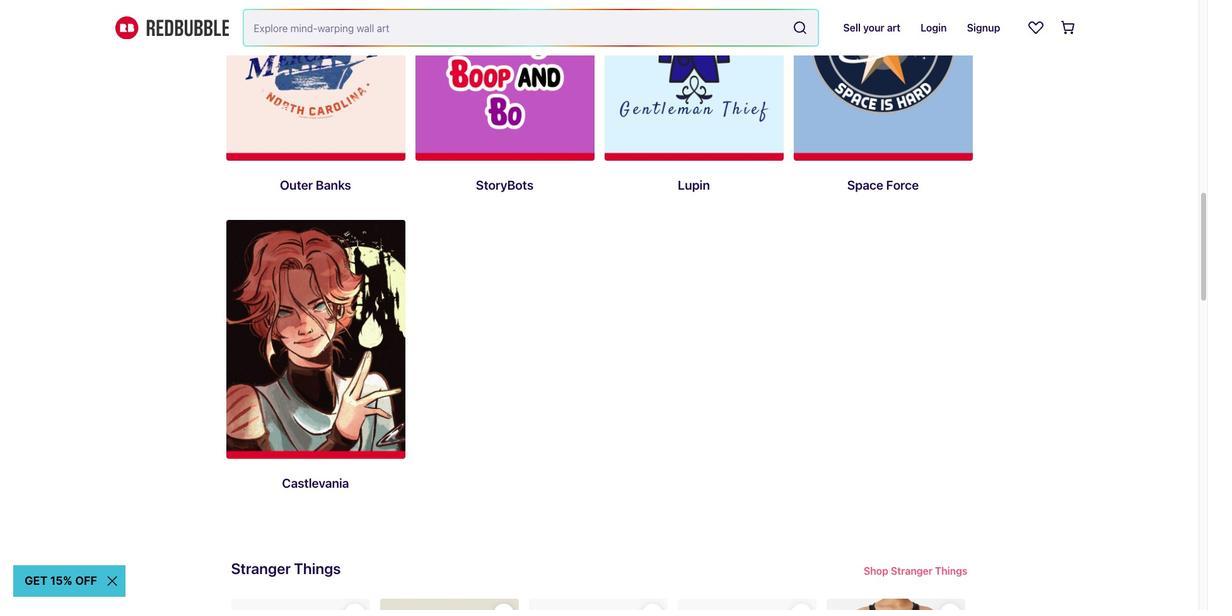 Task type: describe. For each thing, give the bounding box(es) containing it.
Search term search field
[[244, 10, 788, 45]]

space force
[[848, 178, 919, 192]]

space
[[848, 178, 884, 192]]

space force link
[[794, 0, 973, 210]]

stranger things
[[231, 560, 341, 578]]

force
[[887, 178, 919, 192]]

stranger
[[231, 560, 291, 578]]

castlevania link
[[226, 220, 405, 508]]

outer banks image
[[226, 0, 405, 161]]

outer banks link
[[226, 0, 405, 210]]

space force image
[[794, 0, 973, 161]]



Task type: locate. For each thing, give the bounding box(es) containing it.
redbubble logo image
[[115, 16, 229, 39]]

things
[[294, 560, 341, 578]]

storybots image
[[415, 0, 595, 161]]

storybots link
[[415, 0, 595, 210]]

lupin
[[678, 178, 710, 192]]

castlevania
[[282, 476, 349, 491]]

None field
[[244, 10, 818, 45]]

banks
[[316, 178, 351, 192]]

lupin image
[[605, 0, 784, 161]]

storybots
[[476, 178, 534, 192]]

castlevania image
[[226, 220, 405, 459]]

outer
[[280, 178, 313, 192]]

outer banks
[[280, 178, 351, 192]]

lupin link
[[605, 0, 784, 210]]



Task type: vqa. For each thing, say whether or not it's contained in the screenshot.
Castlevania IMAGE at the left of the page
yes



